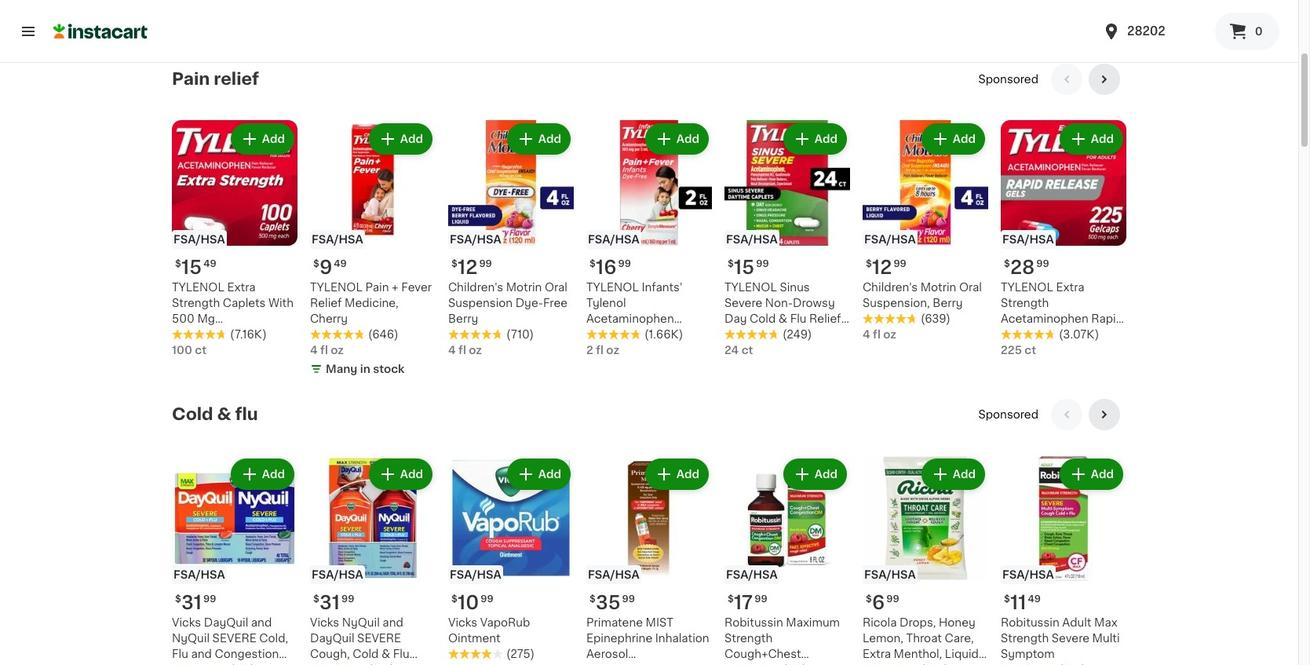 Task type: vqa. For each thing, say whether or not it's contained in the screenshot.


Task type: describe. For each thing, give the bounding box(es) containing it.
motrin for berry
[[921, 282, 957, 293]]

2
[[587, 345, 594, 356]]

$ for ricola drops, honey lemon, throat care, extra menthol, liquid center, wrap
[[866, 595, 872, 604]]

4 fl oz for tylenol pain + fever relief medicine, cherry
[[310, 345, 344, 356]]

fl for tylenol infants' tylenol acetaminophen medicine, dye-free cherry
[[596, 345, 604, 356]]

add button for children's motrin oral suspension dye-free berry
[[509, 125, 569, 153]]

mg
[[197, 314, 215, 325]]

17
[[734, 594, 753, 612]]

strength for 17
[[725, 633, 773, 644]]

maximum
[[786, 618, 840, 629]]

menthol,
[[894, 649, 943, 660]]

vicks vaporub ointment
[[448, 618, 530, 644]]

extra for 15
[[227, 282, 256, 293]]

28
[[1011, 259, 1035, 277]]

product group containing 10
[[448, 456, 574, 665]]

primatene mist epinephrine inhalation aerosol bronchodilator
[[587, 618, 710, 665]]

robitussin for 11
[[1001, 618, 1060, 629]]

with
[[269, 298, 294, 309]]

vaporub
[[480, 618, 530, 629]]

$ 16 99
[[590, 259, 631, 277]]

medicine, inside tylenol infants' tylenol acetaminophen medicine, dye-free cherry
[[587, 329, 641, 340]]

primatene
[[587, 618, 643, 629]]

$ 15 99
[[728, 259, 769, 277]]

spo nsored for 28
[[979, 74, 1039, 85]]

$ 17 99
[[728, 594, 768, 612]]

flu inside vicks dayquil and nyquil severe cold, flu and congestion medicine, liquid caps
[[172, 649, 188, 660]]

add button for children's motrin oral suspension, berry
[[923, 125, 984, 153]]

4 fl oz for children's motrin oral suspension, berry
[[863, 329, 897, 340]]

dye- inside tylenol infants' tylenol acetaminophen medicine, dye-free cherry
[[643, 329, 671, 340]]

225 ct
[[1001, 345, 1037, 356]]

add for tylenol extra strength caplets with 500 mg acetaminophen
[[262, 134, 285, 145]]

caplets inside tylenol extra strength caplets with 500 mg acetaminophen
[[223, 298, 266, 309]]

(275)
[[507, 649, 535, 660]]

$ 31 99 for nyquil
[[313, 594, 355, 612]]

ricola drops, honey lemon, throat care, extra menthol, liquid center, wrap
[[863, 618, 979, 665]]

medicine, inside vicks dayquil and nyquil severe cold, flu and congestion medicine, liquid caps
[[172, 665, 226, 665]]

cold for 15
[[750, 314, 776, 325]]

cherry inside tylenol infants' tylenol acetaminophen medicine, dye-free cherry
[[587, 345, 624, 356]]

nyquil inside vicks dayquil and nyquil severe cold, flu and congestion medicine, liquid caps
[[172, 633, 210, 644]]

fsa/hsa for children's motrin oral suspension dye-free berry
[[450, 234, 502, 245]]

tylenol infants' tylenol acetaminophen medicine, dye-free cherry
[[587, 282, 695, 356]]

non-
[[766, 298, 793, 309]]

flu for 31
[[393, 649, 410, 660]]

oral for children's motrin oral suspension, berry
[[960, 282, 982, 293]]

fever
[[401, 282, 432, 293]]

0
[[1256, 26, 1263, 37]]

cold & flu
[[172, 406, 258, 423]]

225
[[1001, 345, 1022, 356]]

ct for $ 15 49
[[195, 345, 207, 356]]

$ 35 99
[[590, 594, 635, 612]]

99 for vicks nyquil and dayquil severe cough, cold & flu relief liquid
[[342, 595, 355, 604]]

1 vertical spatial cold
[[172, 406, 213, 423]]

oz for (1.66k)
[[607, 345, 620, 356]]

tylenol for $ 28 99
[[1001, 282, 1054, 293]]

(249)
[[783, 329, 812, 340]]

add button for vicks dayquil and nyquil severe cold, flu and congestion medicine, liquid caps
[[232, 461, 293, 489]]

add button for tylenol infants' tylenol acetaminophen medicine, dye-free cherry
[[647, 125, 708, 153]]

add for vicks dayquil and nyquil severe cold, flu and congestion medicine, liquid caps
[[262, 469, 285, 480]]

fsa/hsa for tylenol infants' tylenol acetaminophen medicine, dye-free cherry
[[588, 234, 640, 245]]

free inside tylenol infants' tylenol acetaminophen medicine, dye-free cherry
[[671, 329, 695, 340]]

drops,
[[900, 618, 936, 629]]

and for nyquil
[[383, 618, 403, 629]]

max
[[1095, 618, 1118, 629]]

rapid
[[1092, 314, 1124, 325]]

tylenol extra strength caplets with 500 mg acetaminophen
[[172, 282, 294, 340]]

35
[[596, 594, 621, 612]]

dm
[[792, 665, 811, 665]]

cough+chest
[[725, 649, 802, 660]]

500
[[172, 314, 195, 325]]

fsa/hsa for tylenol sinus severe non-drowsy day cold & flu relief caplets
[[726, 234, 778, 245]]

add button for primatene mist epinephrine inhalation aerosol bronchodilator
[[647, 461, 708, 489]]

severe inside tylenol sinus severe non-drowsy day cold & flu relief caplets
[[725, 298, 763, 309]]

16
[[596, 259, 617, 277]]

pain relief
[[172, 71, 259, 87]]

fl for children's motrin oral suspension, berry
[[873, 329, 881, 340]]

15 for $ 15 49
[[181, 259, 202, 277]]

(7.16k)
[[230, 329, 267, 340]]

$ for robitussin adult max strength severe multi symptom
[[1004, 595, 1011, 604]]

+
[[392, 282, 399, 293]]

add for tylenol pain + fever relief medicine, cherry
[[400, 134, 423, 145]]

add button for vicks vaporub ointment
[[509, 461, 569, 489]]

congestion inside robitussin maximum strength cough+chest congestion dm
[[725, 665, 789, 665]]

flu for 15
[[791, 314, 807, 325]]

add button for tylenol sinus severe non-drowsy day cold & flu relief caplets
[[785, 125, 846, 153]]

fsa/hsa for tylenol extra strength acetaminophen rapid release gels
[[1003, 234, 1055, 245]]

symptom
[[1001, 649, 1055, 660]]

medicine, inside the tylenol pain + fever relief medicine, cherry
[[345, 298, 399, 309]]

in
[[360, 364, 370, 375]]

aerosol
[[587, 649, 629, 660]]

add button for robitussin adult max strength severe multi symptom
[[1062, 461, 1122, 489]]

relief for 15
[[810, 314, 842, 325]]

fsa/hsa for tylenol extra strength caplets with 500 mg acetaminophen
[[174, 234, 225, 245]]

100
[[172, 345, 192, 356]]

product group containing 6
[[863, 456, 989, 665]]

fsa/hsa for children's motrin oral suspension, berry
[[865, 234, 916, 245]]

fsa/hsa for tylenol pain + fever relief medicine, cherry
[[312, 234, 363, 245]]

vicks for dayquil
[[310, 618, 339, 629]]

suspension,
[[863, 298, 930, 309]]

99 for ricola drops, honey lemon, throat care, extra menthol, liquid center, wrap
[[887, 595, 900, 604]]

epinephrine
[[587, 633, 653, 644]]

ricola
[[863, 618, 897, 629]]

release
[[1001, 329, 1046, 340]]

berry inside the children's motrin oral suspension dye-free berry
[[448, 314, 478, 325]]

acetaminophen inside tylenol extra strength caplets with 500 mg acetaminophen
[[172, 329, 260, 340]]

children's motrin oral suspension, berry
[[863, 282, 982, 309]]

$ 12 99 for children's motrin oral suspension, berry
[[866, 259, 907, 277]]

dayquil inside vicks nyquil and dayquil severe cough, cold & flu relief liquid
[[310, 633, 355, 644]]

spo for 28
[[979, 74, 1001, 85]]

add for children's motrin oral suspension, berry
[[953, 134, 976, 145]]

28202 button
[[1103, 9, 1197, 53]]

fsa/hsa for vicks dayquil and nyquil severe cold, flu and congestion medicine, liquid caps
[[174, 570, 225, 581]]

$ 9 49
[[313, 259, 347, 277]]

acetaminophen for 16
[[587, 314, 674, 325]]

tylenol extra strength acetaminophen rapid release gels
[[1001, 282, 1124, 340]]

99 for tylenol extra strength acetaminophen rapid release gels
[[1037, 259, 1050, 269]]

10
[[458, 594, 479, 612]]

0 horizontal spatial pain
[[172, 71, 210, 87]]

fsa/hsa for vicks vaporub ointment
[[450, 570, 502, 581]]

berry inside children's motrin oral suspension, berry
[[933, 298, 963, 309]]

vicks nyquil and dayquil severe cough, cold & flu relief liquid
[[310, 618, 410, 665]]

(646)
[[368, 329, 399, 340]]

drowsy
[[793, 298, 835, 309]]

4 for tylenol pain + fever relief medicine, cherry
[[310, 345, 318, 356]]

9
[[320, 259, 332, 277]]

fsa/hsa for robitussin maximum strength cough+chest congestion dm 
[[726, 570, 778, 581]]

adult
[[1063, 618, 1092, 629]]

add button for vicks nyquil and dayquil severe cough, cold & flu relief liquid
[[370, 461, 431, 489]]

(3.07k)
[[1059, 329, 1100, 340]]

$ for tylenol extra strength acetaminophen rapid release gels
[[1004, 259, 1011, 269]]

12 for children's motrin oral suspension dye-free berry
[[458, 259, 478, 277]]

product group containing 35
[[587, 456, 712, 665]]

children's for children's motrin oral suspension, berry
[[863, 282, 918, 293]]

caps
[[265, 665, 294, 665]]

oz for (710)
[[469, 345, 482, 356]]

$ for children's motrin oral suspension dye-free berry
[[452, 259, 458, 269]]

relief
[[214, 71, 259, 87]]

pain inside the tylenol pain + fever relief medicine, cherry
[[366, 282, 389, 293]]

honey
[[939, 618, 976, 629]]

28202
[[1128, 25, 1166, 37]]

many
[[326, 364, 358, 375]]

tylenol for $ 9 49
[[310, 282, 363, 293]]



Task type: locate. For each thing, give the bounding box(es) containing it.
gels
[[1048, 329, 1074, 340]]

liquid for vicks dayquil and nyquil severe cold, flu and congestion medicine, liquid caps
[[229, 665, 263, 665]]

spo
[[979, 74, 1001, 85], [979, 409, 1001, 420]]

99 up non-
[[756, 259, 769, 269]]

99 for vicks dayquil and nyquil severe cold, flu and congestion medicine, liquid caps
[[203, 595, 216, 604]]

fl right 2
[[596, 345, 604, 356]]

& for 15
[[779, 314, 788, 325]]

& inside vicks nyquil and dayquil severe cough, cold & flu relief liquid
[[382, 649, 391, 660]]

4 fl oz down suspension,
[[863, 329, 897, 340]]

6
[[872, 594, 885, 612]]

$ 12 99 up suspension,
[[866, 259, 907, 277]]

99 for primatene mist epinephrine inhalation aerosol bronchodilator
[[622, 595, 635, 604]]

robitussin down $ 17 99
[[725, 618, 784, 629]]

strength inside robitussin adult max strength severe multi symptom
[[1001, 633, 1049, 644]]

acetaminophen for 28
[[1001, 314, 1089, 325]]

motrin up (639)
[[921, 282, 957, 293]]

product group containing 28
[[1001, 120, 1127, 358]]

congestion down cold,
[[215, 649, 279, 660]]

4 fl oz up "many"
[[310, 345, 344, 356]]

severe inside vicks nyquil and dayquil severe cough, cold & flu relief liquid
[[357, 633, 401, 644]]

1 horizontal spatial dayquil
[[310, 633, 355, 644]]

2 spo from the top
[[979, 409, 1001, 420]]

infants'
[[642, 282, 683, 293]]

severe for nyquil
[[357, 633, 401, 644]]

1 horizontal spatial pain
[[366, 282, 389, 293]]

11
[[1011, 594, 1027, 612]]

fsa/hsa up vicks dayquil and nyquil severe cold, flu and congestion medicine, liquid caps
[[174, 570, 225, 581]]

1 horizontal spatial nyquil
[[342, 618, 380, 629]]

99 right 35 at the left
[[622, 595, 635, 604]]

1 horizontal spatial &
[[382, 649, 391, 660]]

tylenol for $ 15 99
[[725, 282, 777, 293]]

1 horizontal spatial 31
[[320, 594, 340, 612]]

1 $ 31 99 from the left
[[175, 594, 216, 612]]

$ for robitussin maximum strength cough+chest congestion dm 
[[728, 595, 734, 604]]

99 for tylenol infants' tylenol acetaminophen medicine, dye-free cherry
[[618, 259, 631, 269]]

$ inside $ 15 99
[[728, 259, 734, 269]]

2 horizontal spatial liquid
[[945, 649, 979, 660]]

$ up cough+chest
[[728, 595, 734, 604]]

$ for vicks dayquil and nyquil severe cold, flu and congestion medicine, liquid caps
[[175, 595, 181, 604]]

strength
[[172, 298, 220, 309], [1001, 298, 1049, 309], [725, 633, 773, 644], [1001, 633, 1049, 644]]

day
[[725, 314, 747, 325]]

add for ricola drops, honey lemon, throat care, extra menthol, liquid center, wrap
[[953, 469, 976, 480]]

1 horizontal spatial ct
[[742, 345, 754, 356]]

& right cough,
[[382, 649, 391, 660]]

99 for children's motrin oral suspension dye-free berry
[[479, 259, 492, 269]]

0 vertical spatial spo nsored
[[979, 74, 1039, 85]]

$ 12 99 for children's motrin oral suspension dye-free berry
[[452, 259, 492, 277]]

99 up children's motrin oral suspension, berry
[[894, 259, 907, 269]]

acetaminophen inside tylenol infants' tylenol acetaminophen medicine, dye-free cherry
[[587, 314, 674, 325]]

tylenol inside tylenol sinus severe non-drowsy day cold & flu relief caplets
[[725, 282, 777, 293]]

99 inside $ 16 99
[[618, 259, 631, 269]]

tylenol down $ 9 49
[[310, 282, 363, 293]]

$ 28 99
[[1004, 259, 1050, 277]]

many in stock
[[326, 364, 405, 375]]

1 horizontal spatial congestion
[[725, 665, 789, 665]]

cherry
[[310, 314, 348, 325], [587, 345, 624, 356]]

2 motrin from the left
[[921, 282, 957, 293]]

ct inside group
[[1025, 345, 1037, 356]]

99 for children's motrin oral suspension, berry
[[894, 259, 907, 269]]

vicks
[[172, 618, 201, 629], [310, 618, 339, 629], [448, 618, 478, 629]]

99 inside $ 15 99
[[756, 259, 769, 269]]

1 horizontal spatial medicine,
[[345, 298, 399, 309]]

fl for tylenol pain + fever relief medicine, cherry
[[320, 345, 328, 356]]

add button for ricola drops, honey lemon, throat care, extra menthol, liquid center, wrap
[[923, 461, 984, 489]]

1 vertical spatial nyquil
[[172, 633, 210, 644]]

fsa/hsa up vicks nyquil and dayquil severe cough, cold & flu relief liquid
[[312, 570, 363, 581]]

0 button
[[1216, 13, 1280, 50]]

1 horizontal spatial vicks
[[310, 618, 339, 629]]

item carousel region containing 15
[[172, 64, 1127, 387]]

fsa/hsa up $ 35 99
[[588, 570, 640, 581]]

2 fl oz
[[587, 345, 620, 356]]

$ inside $ 6 99
[[866, 595, 872, 604]]

99 for robitussin maximum strength cough+chest congestion dm 
[[755, 595, 768, 604]]

1 vertical spatial relief
[[810, 314, 842, 325]]

dayquil inside vicks dayquil and nyquil severe cold, flu and congestion medicine, liquid caps
[[204, 618, 248, 629]]

$ for tylenol sinus severe non-drowsy day cold & flu relief caplets
[[728, 259, 734, 269]]

motrin inside the children's motrin oral suspension dye-free berry
[[506, 282, 542, 293]]

0 horizontal spatial 4 fl oz
[[310, 345, 344, 356]]

12 for children's motrin oral suspension, berry
[[872, 259, 892, 277]]

fsa/hsa for vicks nyquil and dayquil severe cough, cold & flu relief liquid
[[312, 570, 363, 581]]

extra inside ricola drops, honey lemon, throat care, extra menthol, liquid center, wrap
[[863, 649, 891, 660]]

children's inside children's motrin oral suspension, berry
[[863, 282, 918, 293]]

cold down non-
[[750, 314, 776, 325]]

1 horizontal spatial $ 31 99
[[313, 594, 355, 612]]

motrin up the suspension
[[506, 282, 542, 293]]

acetaminophen down mg
[[172, 329, 260, 340]]

0 horizontal spatial ct
[[195, 345, 207, 356]]

medicine,
[[345, 298, 399, 309], [587, 329, 641, 340], [172, 665, 226, 665]]

0 horizontal spatial $ 31 99
[[175, 594, 216, 612]]

31
[[181, 594, 202, 612], [320, 594, 340, 612]]

(639)
[[921, 314, 951, 325]]

99 right 16
[[618, 259, 631, 269]]

liquid for vicks nyquil and dayquil severe cough, cold & flu relief liquid
[[345, 665, 379, 665]]

1 horizontal spatial extra
[[863, 649, 891, 660]]

$ up ointment
[[452, 595, 458, 604]]

0 horizontal spatial medicine,
[[172, 665, 226, 665]]

fsa/hsa up $ 28 99 on the right
[[1003, 234, 1055, 245]]

1 horizontal spatial liquid
[[345, 665, 379, 665]]

49 for 15
[[204, 259, 216, 269]]

0 horizontal spatial severe
[[725, 298, 763, 309]]

free left 'tylenol'
[[543, 298, 568, 309]]

tylenol inside tylenol extra strength acetaminophen rapid release gels
[[1001, 282, 1054, 293]]

motrin inside children's motrin oral suspension, berry
[[921, 282, 957, 293]]

flu
[[791, 314, 807, 325], [172, 649, 188, 660], [393, 649, 410, 660]]

1 vertical spatial severe
[[1052, 633, 1090, 644]]

$ up day in the right top of the page
[[728, 259, 734, 269]]

0 horizontal spatial nyquil
[[172, 633, 210, 644]]

ct
[[195, 345, 207, 356], [742, 345, 754, 356], [1025, 345, 1037, 356]]

liquid inside vicks dayquil and nyquil severe cold, flu and congestion medicine, liquid caps
[[229, 665, 263, 665]]

$ for tylenol extra strength caplets with 500 mg acetaminophen
[[175, 259, 181, 269]]

24 ct
[[725, 345, 754, 356]]

1 robitussin from the left
[[725, 618, 784, 629]]

49 inside $ 15 49
[[204, 259, 216, 269]]

2 horizontal spatial and
[[383, 618, 403, 629]]

2 $ 12 99 from the left
[[866, 259, 907, 277]]

0 horizontal spatial 15
[[181, 259, 202, 277]]

fsa/hsa up $ 15 49
[[174, 234, 225, 245]]

0 horizontal spatial dayquil
[[204, 618, 248, 629]]

cold right cough,
[[353, 649, 379, 660]]

0 vertical spatial nsored
[[1001, 74, 1039, 85]]

2 nsored from the top
[[1001, 409, 1039, 420]]

0 horizontal spatial vicks
[[172, 618, 201, 629]]

ct down release
[[1025, 345, 1037, 356]]

3 ct from the left
[[1025, 345, 1037, 356]]

1 vertical spatial cherry
[[587, 345, 624, 356]]

1 vertical spatial congestion
[[725, 665, 789, 665]]

relief down drowsy
[[810, 314, 842, 325]]

liquid left caps
[[229, 665, 263, 665]]

fsa/hsa for robitussin adult max strength severe multi symptom
[[1003, 570, 1055, 581]]

2 31 from the left
[[320, 594, 340, 612]]

cold for 31
[[353, 649, 379, 660]]

1 oral from the left
[[545, 282, 568, 293]]

1 horizontal spatial 4
[[448, 345, 456, 356]]

$ 12 99
[[452, 259, 492, 277], [866, 259, 907, 277]]

2 oral from the left
[[960, 282, 982, 293]]

congestion inside vicks dayquil and nyquil severe cold, flu and congestion medicine, liquid caps
[[215, 649, 279, 660]]

instacart logo image
[[53, 22, 148, 41]]

1 horizontal spatial 12
[[872, 259, 892, 277]]

relief inside vicks nyquil and dayquil severe cough, cold & flu relief liquid
[[310, 665, 342, 665]]

4 fl oz down the suspension
[[448, 345, 482, 356]]

1 vertical spatial item carousel region
[[172, 399, 1127, 665]]

$ inside $ 10 99
[[452, 595, 458, 604]]

99 inside $ 28 99
[[1037, 259, 1050, 269]]

1 vertical spatial spo
[[979, 409, 1001, 420]]

2 children's from the left
[[863, 282, 918, 293]]

product group
[[172, 120, 298, 358], [310, 120, 436, 380], [448, 120, 574, 358], [587, 120, 712, 358], [725, 120, 851, 358], [863, 120, 989, 343], [1001, 120, 1127, 358], [172, 456, 298, 665], [310, 456, 436, 665], [448, 456, 574, 665], [587, 456, 712, 665], [725, 456, 851, 665], [863, 456, 989, 665], [1001, 456, 1127, 665]]

add for tylenol extra strength acetaminophen rapid release gels
[[1091, 134, 1114, 145]]

1 vertical spatial medicine,
[[587, 329, 641, 340]]

add button for tylenol extra strength acetaminophen rapid release gels
[[1062, 125, 1122, 153]]

relief for 31
[[310, 665, 342, 665]]

99 right '17'
[[755, 595, 768, 604]]

$ inside $ 11 49
[[1004, 595, 1011, 604]]

1 horizontal spatial robitussin
[[1001, 618, 1060, 629]]

1 vertical spatial dye-
[[643, 329, 671, 340]]

$ 31 99 for dayquil
[[175, 594, 216, 612]]

49 right 11
[[1028, 595, 1041, 604]]

relief down cough,
[[310, 665, 342, 665]]

$ for tylenol pain + fever relief medicine, cherry
[[313, 259, 320, 269]]

severe inside vicks dayquil and nyquil severe cold, flu and congestion medicine, liquid caps
[[213, 633, 257, 644]]

ct for $ 15 99
[[742, 345, 754, 356]]

1 vertical spatial &
[[217, 406, 231, 423]]

dye- down infants'
[[643, 329, 671, 340]]

1 horizontal spatial severe
[[1052, 633, 1090, 644]]

$ for vicks vaporub ointment
[[452, 595, 458, 604]]

$ up symptom at the bottom of page
[[1004, 595, 1011, 604]]

31 up vicks dayquil and nyquil severe cold, flu and congestion medicine, liquid caps
[[181, 594, 202, 612]]

2 item carousel region from the top
[[172, 399, 1127, 665]]

4 inside product group
[[310, 345, 318, 356]]

1 31 from the left
[[181, 594, 202, 612]]

100 ct
[[172, 345, 207, 356]]

2 severe from the left
[[357, 633, 401, 644]]

2 horizontal spatial cold
[[750, 314, 776, 325]]

2 vertical spatial relief
[[310, 665, 342, 665]]

$ up ricola
[[866, 595, 872, 604]]

caplets up "24 ct"
[[725, 329, 768, 340]]

caplets inside tylenol sinus severe non-drowsy day cold & flu relief caplets
[[725, 329, 768, 340]]

relief down 9
[[310, 298, 342, 309]]

$ up primatene
[[590, 595, 596, 604]]

strength for 15
[[172, 298, 220, 309]]

2 vertical spatial medicine,
[[172, 665, 226, 665]]

liquid inside ricola drops, honey lemon, throat care, extra menthol, liquid center, wrap
[[945, 649, 979, 660]]

berry down the suspension
[[448, 314, 478, 325]]

pain left +
[[366, 282, 389, 293]]

liquid inside vicks nyquil and dayquil severe cough, cold & flu relief liquid
[[345, 665, 379, 665]]

1 motrin from the left
[[506, 282, 542, 293]]

care,
[[945, 633, 974, 644]]

lemon,
[[863, 633, 904, 644]]

99
[[479, 259, 492, 269], [618, 259, 631, 269], [756, 259, 769, 269], [894, 259, 907, 269], [1037, 259, 1050, 269], [203, 595, 216, 604], [342, 595, 355, 604], [481, 595, 494, 604], [622, 595, 635, 604], [755, 595, 768, 604], [887, 595, 900, 604]]

0 vertical spatial cold
[[750, 314, 776, 325]]

$ 11 49
[[1004, 594, 1041, 612]]

99 right 6
[[887, 595, 900, 604]]

fl down suspension,
[[873, 329, 881, 340]]

1 tylenol from the left
[[172, 282, 225, 293]]

$ inside $ 35 99
[[590, 595, 596, 604]]

& down non-
[[779, 314, 788, 325]]

ct right the 100
[[195, 345, 207, 356]]

$
[[175, 259, 181, 269], [313, 259, 320, 269], [452, 259, 458, 269], [590, 259, 596, 269], [728, 259, 734, 269], [866, 259, 872, 269], [1004, 259, 1011, 269], [175, 595, 181, 604], [313, 595, 320, 604], [452, 595, 458, 604], [590, 595, 596, 604], [728, 595, 734, 604], [866, 595, 872, 604], [1004, 595, 1011, 604]]

fsa/hsa for ricola drops, honey lemon, throat care, extra menthol, liquid center, wrap
[[865, 570, 916, 581]]

$ 10 99
[[452, 594, 494, 612]]

& for 31
[[382, 649, 391, 660]]

relief inside tylenol sinus severe non-drowsy day cold & flu relief caplets
[[810, 314, 842, 325]]

0 vertical spatial spo
[[979, 74, 1001, 85]]

robitussin maximum strength cough+chest congestion dm 
[[725, 618, 840, 665]]

$ up the tylenol pain + fever relief medicine, cherry
[[313, 259, 320, 269]]

0 horizontal spatial free
[[543, 298, 568, 309]]

tylenol pain + fever relief medicine, cherry
[[310, 282, 432, 325]]

product group containing 11
[[1001, 456, 1127, 665]]

0 vertical spatial &
[[779, 314, 788, 325]]

severe up day in the right top of the page
[[725, 298, 763, 309]]

0 horizontal spatial liquid
[[229, 665, 263, 665]]

congestion
[[215, 649, 279, 660], [725, 665, 789, 665]]

extra up (7.16k)
[[227, 282, 256, 293]]

2 horizontal spatial &
[[779, 314, 788, 325]]

99 inside $ 6 99
[[887, 595, 900, 604]]

cold,
[[259, 633, 288, 644]]

2 horizontal spatial extra
[[1057, 282, 1085, 293]]

$ up cough,
[[313, 595, 320, 604]]

add for vicks vaporub ointment
[[539, 469, 562, 480]]

0 horizontal spatial robitussin
[[725, 618, 784, 629]]

fsa/hsa up the suspension
[[450, 234, 502, 245]]

1 vertical spatial dayquil
[[310, 633, 355, 644]]

berry
[[933, 298, 963, 309], [448, 314, 478, 325]]

severe down the adult
[[1052, 633, 1090, 644]]

spo for 11
[[979, 409, 1001, 420]]

vicks inside vicks nyquil and dayquil severe cough, cold & flu relief liquid
[[310, 618, 339, 629]]

$ up tylenol extra strength acetaminophen rapid release gels
[[1004, 259, 1011, 269]]

1 12 from the left
[[458, 259, 478, 277]]

multi
[[1093, 633, 1120, 644]]

fsa/hsa up $ 10 99
[[450, 570, 502, 581]]

cold inside tylenol sinus severe non-drowsy day cold & flu relief caplets
[[750, 314, 776, 325]]

1 nsored from the top
[[1001, 74, 1039, 85]]

2 horizontal spatial acetaminophen
[[1001, 314, 1089, 325]]

add for children's motrin oral suspension dye-free berry
[[539, 134, 562, 145]]

strength up release
[[1001, 298, 1049, 309]]

0 horizontal spatial dye-
[[516, 298, 543, 309]]

31 for nyquil
[[320, 594, 340, 612]]

99 inside $ 35 99
[[622, 595, 635, 604]]

99 right 10
[[481, 595, 494, 604]]

nyquil
[[342, 618, 380, 629], [172, 633, 210, 644]]

$ inside $ 28 99
[[1004, 259, 1011, 269]]

$ for vicks nyquil and dayquil severe cough, cold & flu relief liquid
[[313, 595, 320, 604]]

1 horizontal spatial $ 12 99
[[866, 259, 907, 277]]

1 horizontal spatial flu
[[393, 649, 410, 660]]

cherry inside the tylenol pain + fever relief medicine, cherry
[[310, 314, 348, 325]]

(710)
[[507, 329, 534, 340]]

0 vertical spatial relief
[[310, 298, 342, 309]]

oz for (646)
[[331, 345, 344, 356]]

★★★★★
[[863, 314, 918, 325], [863, 314, 918, 325], [172, 329, 227, 340], [172, 329, 227, 340], [310, 329, 365, 340], [310, 329, 365, 340], [448, 329, 503, 340], [448, 329, 503, 340], [587, 329, 642, 340], [587, 329, 642, 340], [725, 329, 780, 340], [725, 329, 780, 340], [1001, 329, 1056, 340], [1001, 329, 1056, 340], [448, 649, 503, 660], [448, 649, 503, 660]]

0 horizontal spatial caplets
[[223, 298, 266, 309]]

$ inside $ 9 49
[[313, 259, 320, 269]]

$ 31 99 up vicks nyquil and dayquil severe cough, cold & flu relief liquid
[[313, 594, 355, 612]]

motrin
[[506, 282, 542, 293], [921, 282, 957, 293]]

$ for tylenol infants' tylenol acetaminophen medicine, dye-free cherry
[[590, 259, 596, 269]]

1 $ 12 99 from the left
[[452, 259, 492, 277]]

& inside tylenol sinus severe non-drowsy day cold & flu relief caplets
[[779, 314, 788, 325]]

extra up (3.07k) at the right of the page
[[1057, 282, 1085, 293]]

2 horizontal spatial 4
[[863, 329, 871, 340]]

ct right 24
[[742, 345, 754, 356]]

0 vertical spatial nyquil
[[342, 618, 380, 629]]

fsa/hsa up $ 16 99
[[588, 234, 640, 245]]

robitussin inside robitussin adult max strength severe multi symptom
[[1001, 618, 1060, 629]]

2 15 from the left
[[734, 259, 755, 277]]

4 tylenol from the left
[[725, 282, 777, 293]]

dye- inside the children's motrin oral suspension dye-free berry
[[516, 298, 543, 309]]

fl for children's motrin oral suspension dye-free berry
[[459, 345, 466, 356]]

0 vertical spatial caplets
[[223, 298, 266, 309]]

vicks dayquil and nyquil severe cold, flu and congestion medicine, liquid caps
[[172, 618, 294, 665]]

dye-
[[516, 298, 543, 309], [643, 329, 671, 340]]

cherry down 'tylenol'
[[587, 345, 624, 356]]

$ for primatene mist epinephrine inhalation aerosol bronchodilator
[[590, 595, 596, 604]]

fl
[[873, 329, 881, 340], [320, 345, 328, 356], [459, 345, 466, 356], [596, 345, 604, 356]]

1 horizontal spatial dye-
[[643, 329, 671, 340]]

2 tylenol from the left
[[310, 282, 363, 293]]

acetaminophen inside tylenol extra strength acetaminophen rapid release gels
[[1001, 314, 1089, 325]]

1 children's from the left
[[448, 282, 503, 293]]

extra
[[227, 282, 256, 293], [1057, 282, 1085, 293], [863, 649, 891, 660]]

oz up "many"
[[331, 345, 344, 356]]

0 horizontal spatial and
[[191, 649, 212, 660]]

1 horizontal spatial oral
[[960, 282, 982, 293]]

1 horizontal spatial cherry
[[587, 345, 624, 356]]

5 tylenol from the left
[[1001, 282, 1054, 293]]

0 horizontal spatial flu
[[172, 649, 188, 660]]

stock
[[373, 364, 405, 375]]

inhalation
[[656, 633, 710, 644]]

2 12 from the left
[[872, 259, 892, 277]]

nsored for 28
[[1001, 74, 1039, 85]]

2 horizontal spatial vicks
[[448, 618, 478, 629]]

tylenol inside the tylenol pain + fever relief medicine, cherry
[[310, 282, 363, 293]]

tylenol inside tylenol extra strength caplets with 500 mg acetaminophen
[[172, 282, 225, 293]]

99 for vicks vaporub ointment
[[481, 595, 494, 604]]

1 vertical spatial pain
[[366, 282, 389, 293]]

acetaminophen
[[587, 314, 674, 325], [1001, 314, 1089, 325], [172, 329, 260, 340]]

center,
[[863, 665, 903, 665]]

acetaminophen up gels
[[1001, 314, 1089, 325]]

oz right 2
[[607, 345, 620, 356]]

strength inside robitussin maximum strength cough+chest congestion dm
[[725, 633, 773, 644]]

12
[[458, 259, 478, 277], [872, 259, 892, 277]]

strength inside tylenol extra strength acetaminophen rapid release gels
[[1001, 298, 1049, 309]]

31 for dayquil
[[181, 594, 202, 612]]

1 vertical spatial nsored
[[1001, 409, 1039, 420]]

children's up the suspension
[[448, 282, 503, 293]]

0 horizontal spatial 12
[[458, 259, 478, 277]]

product group containing 16
[[587, 120, 712, 358]]

product group containing 9
[[310, 120, 436, 380]]

children's for children's motrin oral suspension dye-free berry
[[448, 282, 503, 293]]

$ up the suspension
[[452, 259, 458, 269]]

severe for dayquil
[[213, 633, 257, 644]]

free inside the children's motrin oral suspension dye-free berry
[[543, 298, 568, 309]]

tylenol for $ 15 49
[[172, 282, 225, 293]]

and inside vicks nyquil and dayquil severe cough, cold & flu relief liquid
[[383, 618, 403, 629]]

1 horizontal spatial free
[[671, 329, 695, 340]]

$ inside $ 15 49
[[175, 259, 181, 269]]

3 vicks from the left
[[448, 618, 478, 629]]

4 fl oz
[[863, 329, 897, 340], [310, 345, 344, 356], [448, 345, 482, 356]]

1 spo nsored from the top
[[979, 74, 1039, 85]]

tylenol for $ 16 99
[[587, 282, 639, 293]]

0 horizontal spatial severe
[[213, 633, 257, 644]]

add for tylenol infants' tylenol acetaminophen medicine, dye-free cherry
[[677, 134, 700, 145]]

relief
[[310, 298, 342, 309], [810, 314, 842, 325], [310, 665, 342, 665]]

extra up center,
[[863, 649, 891, 660]]

4 fl oz for children's motrin oral suspension dye-free berry
[[448, 345, 482, 356]]

$ 31 99 up vicks dayquil and nyquil severe cold, flu and congestion medicine, liquid caps
[[175, 594, 216, 612]]

99 for tylenol sinus severe non-drowsy day cold & flu relief caplets
[[756, 259, 769, 269]]

$ 12 99 up the suspension
[[452, 259, 492, 277]]

item carousel region
[[172, 64, 1127, 387], [172, 399, 1127, 665]]

cold inside vicks nyquil and dayquil severe cough, cold & flu relief liquid
[[353, 649, 379, 660]]

24
[[725, 345, 739, 356]]

1 severe from the left
[[213, 633, 257, 644]]

flu inside tylenol sinus severe non-drowsy day cold & flu relief caplets
[[791, 314, 807, 325]]

0 vertical spatial free
[[543, 298, 568, 309]]

cough,
[[310, 649, 350, 660]]

49 inside $ 9 49
[[334, 259, 347, 269]]

throat
[[907, 633, 942, 644]]

2 horizontal spatial 4 fl oz
[[863, 329, 897, 340]]

oral inside the children's motrin oral suspension dye-free berry
[[545, 282, 568, 293]]

99 up vicks dayquil and nyquil severe cold, flu and congestion medicine, liquid caps
[[203, 595, 216, 604]]

1 15 from the left
[[181, 259, 202, 277]]

fsa/hsa for primatene mist epinephrine inhalation aerosol bronchodilator
[[588, 570, 640, 581]]

2 horizontal spatial 49
[[1028, 595, 1041, 604]]

tylenol inside tylenol infants' tylenol acetaminophen medicine, dye-free cherry
[[587, 282, 639, 293]]

12 up suspension,
[[872, 259, 892, 277]]

0 vertical spatial severe
[[725, 298, 763, 309]]

12 up the suspension
[[458, 259, 478, 277]]

$ 15 49
[[175, 259, 216, 277]]

extra for 28
[[1057, 282, 1085, 293]]

robitussin
[[725, 618, 784, 629], [1001, 618, 1060, 629]]

extra inside tylenol extra strength caplets with 500 mg acetaminophen
[[227, 282, 256, 293]]

children's inside the children's motrin oral suspension dye-free berry
[[448, 282, 503, 293]]

$ inside $ 16 99
[[590, 259, 596, 269]]

0 horizontal spatial congestion
[[215, 649, 279, 660]]

dye- up (710)
[[516, 298, 543, 309]]

$ up 500
[[175, 259, 181, 269]]

$ 6 99
[[866, 594, 900, 612]]

99 inside $ 17 99
[[755, 595, 768, 604]]

strength inside tylenol extra strength caplets with 500 mg acetaminophen
[[172, 298, 220, 309]]

tylenol sinus severe non-drowsy day cold & flu relief caplets
[[725, 282, 842, 340]]

sinus
[[780, 282, 810, 293]]

fsa/hsa up $ 9 49
[[312, 234, 363, 245]]

0 vertical spatial dye-
[[516, 298, 543, 309]]

extra inside tylenol extra strength acetaminophen rapid release gels
[[1057, 282, 1085, 293]]

add for robitussin maximum strength cough+chest congestion dm 
[[815, 469, 838, 480]]

2 $ 31 99 from the left
[[313, 594, 355, 612]]

4 fl oz inside product group
[[310, 345, 344, 356]]

caplets up (7.16k)
[[223, 298, 266, 309]]

1 vertical spatial berry
[[448, 314, 478, 325]]

1 ct from the left
[[195, 345, 207, 356]]

ct for $ 28 99
[[1025, 345, 1037, 356]]

oz down the suspension
[[469, 345, 482, 356]]

99 up the suspension
[[479, 259, 492, 269]]

1 horizontal spatial motrin
[[921, 282, 957, 293]]

severe inside robitussin adult max strength severe multi symptom
[[1052, 633, 1090, 644]]

oral
[[545, 282, 568, 293], [960, 282, 982, 293]]

congestion down cough+chest
[[725, 665, 789, 665]]

item carousel region containing 31
[[172, 399, 1127, 665]]

children's motrin oral suspension dye-free berry
[[448, 282, 568, 325]]

oz for (639)
[[884, 329, 897, 340]]

15 up 500
[[181, 259, 202, 277]]

oral for children's motrin oral suspension dye-free berry
[[545, 282, 568, 293]]

cold left flu
[[172, 406, 213, 423]]

bronchodilator
[[587, 665, 668, 665]]

fsa/hsa up $ 11 49
[[1003, 570, 1055, 581]]

add for primatene mist epinephrine inhalation aerosol bronchodilator
[[677, 469, 700, 480]]

tylenol down $ 15 99
[[725, 282, 777, 293]]

add for robitussin adult max strength severe multi symptom
[[1091, 469, 1114, 480]]

31 up vicks nyquil and dayquil severe cough, cold & flu relief liquid
[[320, 594, 340, 612]]

relief inside the tylenol pain + fever relief medicine, cherry
[[310, 298, 342, 309]]

mist
[[646, 618, 674, 629]]

strength up mg
[[172, 298, 220, 309]]

4 for children's motrin oral suspension dye-free berry
[[448, 345, 456, 356]]

0 horizontal spatial cherry
[[310, 314, 348, 325]]

(1.66k)
[[645, 329, 684, 340]]

1 spo from the top
[[979, 74, 1001, 85]]

oral inside children's motrin oral suspension, berry
[[960, 282, 982, 293]]

nyquil inside vicks nyquil and dayquil severe cough, cold & flu relief liquid
[[342, 618, 380, 629]]

caplets
[[223, 298, 266, 309], [725, 329, 768, 340]]

1 horizontal spatial cold
[[353, 649, 379, 660]]

pain left relief
[[172, 71, 210, 87]]

add button for tylenol pain + fever relief medicine, cherry
[[370, 125, 431, 153]]

0 horizontal spatial cold
[[172, 406, 213, 423]]

0 horizontal spatial motrin
[[506, 282, 542, 293]]

49 right 9
[[334, 259, 347, 269]]

2 robitussin from the left
[[1001, 618, 1060, 629]]

ointment
[[448, 633, 501, 644]]

$ 31 99
[[175, 594, 216, 612], [313, 594, 355, 612]]

1 horizontal spatial 49
[[334, 259, 347, 269]]

add for vicks nyquil and dayquil severe cough, cold & flu relief liquid
[[400, 469, 423, 480]]

tylenol up 'tylenol'
[[587, 282, 639, 293]]

2 ct from the left
[[742, 345, 754, 356]]

1 horizontal spatial berry
[[933, 298, 963, 309]]

1 horizontal spatial 4 fl oz
[[448, 345, 482, 356]]

tylenol down $ 28 99 on the right
[[1001, 282, 1054, 293]]

vicks inside 'vicks vaporub ointment'
[[448, 618, 478, 629]]

product group containing 17
[[725, 456, 851, 665]]

2 horizontal spatial ct
[[1025, 345, 1037, 356]]

$ up vicks dayquil and nyquil severe cold, flu and congestion medicine, liquid caps
[[175, 595, 181, 604]]

suspension
[[448, 298, 513, 309]]

tylenol
[[172, 282, 225, 293], [310, 282, 363, 293], [587, 282, 639, 293], [725, 282, 777, 293], [1001, 282, 1054, 293]]

1 item carousel region from the top
[[172, 64, 1127, 387]]

3 tylenol from the left
[[587, 282, 639, 293]]

cherry down $ 9 49
[[310, 314, 348, 325]]

4
[[863, 329, 871, 340], [310, 345, 318, 356], [448, 345, 456, 356]]

robitussin for 17
[[725, 618, 784, 629]]

0 vertical spatial dayquil
[[204, 618, 248, 629]]

0 horizontal spatial 4
[[310, 345, 318, 356]]

2 vertical spatial cold
[[353, 649, 379, 660]]

0 vertical spatial congestion
[[215, 649, 279, 660]]

tylenol down $ 15 49
[[172, 282, 225, 293]]

2 spo nsored from the top
[[979, 409, 1039, 420]]

0 vertical spatial cherry
[[310, 314, 348, 325]]

0 horizontal spatial 49
[[204, 259, 216, 269]]

49
[[204, 259, 216, 269], [334, 259, 347, 269], [1028, 595, 1041, 604]]

99 inside $ 10 99
[[481, 595, 494, 604]]

strength for 28
[[1001, 298, 1049, 309]]

acetaminophen down 'tylenol'
[[587, 314, 674, 325]]

strength up symptom at the bottom of page
[[1001, 633, 1049, 644]]

0 horizontal spatial 31
[[181, 594, 202, 612]]

berry up (639)
[[933, 298, 963, 309]]

fl down the suspension
[[459, 345, 466, 356]]

$ inside $ 17 99
[[728, 595, 734, 604]]

robitussin down $ 11 49
[[1001, 618, 1060, 629]]

flu inside vicks nyquil and dayquil severe cough, cold & flu relief liquid
[[393, 649, 410, 660]]

49 for 11
[[1028, 595, 1041, 604]]

tylenol
[[587, 298, 626, 309]]

2 vicks from the left
[[310, 618, 339, 629]]

0 horizontal spatial extra
[[227, 282, 256, 293]]

liquid down care,
[[945, 649, 979, 660]]

0 horizontal spatial berry
[[448, 314, 478, 325]]

0 vertical spatial berry
[[933, 298, 963, 309]]

robitussin adult max strength severe multi symptom
[[1001, 618, 1120, 660]]

0 horizontal spatial acetaminophen
[[172, 329, 260, 340]]

robitussin inside robitussin maximum strength cough+chest congestion dm
[[725, 618, 784, 629]]

spo nsored
[[979, 74, 1039, 85], [979, 409, 1039, 420]]

1 vicks from the left
[[172, 618, 201, 629]]

0 horizontal spatial $ 12 99
[[452, 259, 492, 277]]

49 up tylenol extra strength caplets with 500 mg acetaminophen
[[204, 259, 216, 269]]

vicks inside vicks dayquil and nyquil severe cold, flu and congestion medicine, liquid caps
[[172, 618, 201, 629]]

add button for tylenol extra strength caplets with 500 mg acetaminophen
[[232, 125, 293, 153]]

49 inside $ 11 49
[[1028, 595, 1041, 604]]

liquid
[[945, 649, 979, 660], [229, 665, 263, 665], [345, 665, 379, 665]]

flu
[[235, 406, 258, 423]]

fsa/hsa up $ 15 99
[[726, 234, 778, 245]]



